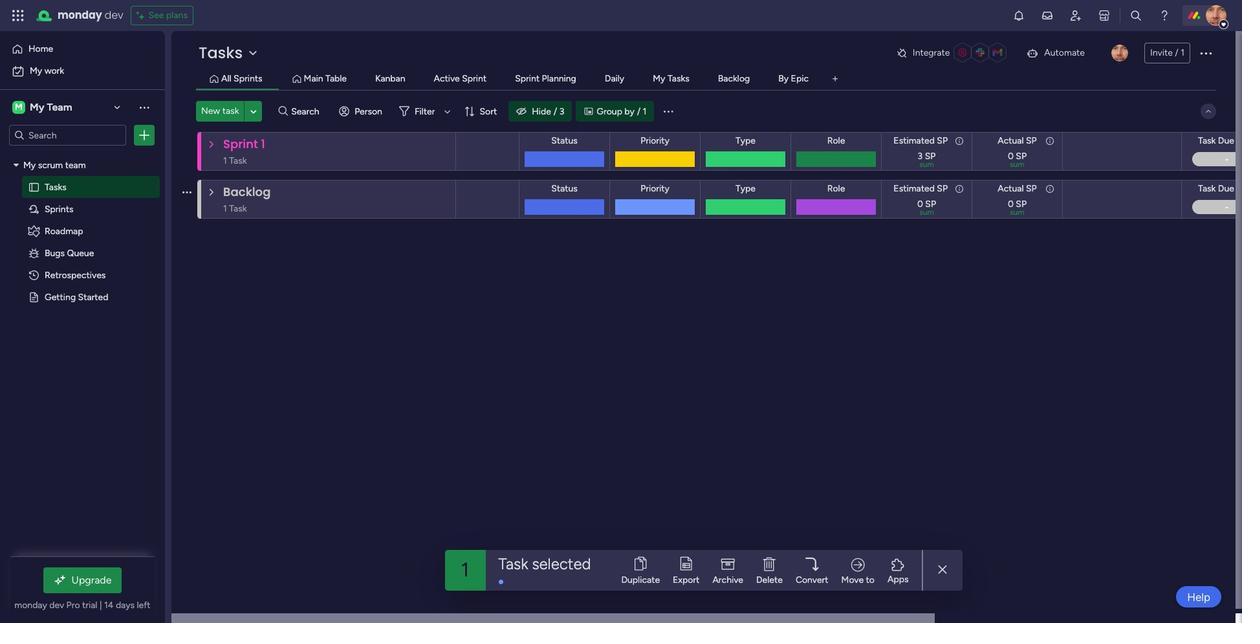 Task type: locate. For each thing, give the bounding box(es) containing it.
help
[[1188, 590, 1211, 603]]

0 vertical spatial task due d field
[[1195, 134, 1242, 148]]

0 sp sum for 1st actual sp field
[[1008, 151, 1027, 169]]

1 vertical spatial actual sp field
[[995, 182, 1040, 196]]

plans
[[166, 10, 188, 21]]

my tasks button
[[650, 72, 693, 86]]

2 vertical spatial tasks
[[45, 181, 67, 192]]

priority for first priority field
[[641, 135, 670, 146]]

role
[[827, 135, 845, 146], [827, 183, 845, 194]]

monday for monday dev pro trial | 14 days left
[[14, 600, 47, 611]]

my inside workspace selection element
[[30, 101, 44, 113]]

estimated
[[894, 135, 935, 146], [894, 183, 935, 194]]

2 role field from the top
[[824, 182, 849, 196]]

2 priority from the top
[[641, 183, 670, 194]]

1 horizontal spatial /
[[637, 106, 641, 117]]

1 vertical spatial estimated sp
[[894, 183, 948, 194]]

0 vertical spatial type
[[736, 135, 756, 146]]

tasks
[[199, 42, 243, 63], [668, 73, 690, 84], [45, 181, 67, 192]]

1 vertical spatial priority
[[641, 183, 670, 194]]

my team
[[30, 101, 72, 113]]

estimated sp
[[894, 135, 948, 146], [894, 183, 948, 194]]

Task Due D field
[[1195, 134, 1242, 148], [1195, 182, 1242, 196]]

actual for first actual sp field from the bottom of the page
[[998, 183, 1024, 194]]

task due d
[[1198, 135, 1242, 146], [1198, 183, 1242, 194]]

sum
[[920, 160, 934, 169], [1010, 160, 1025, 169], [920, 208, 934, 217], [1010, 208, 1025, 217]]

1 vertical spatial due
[[1218, 183, 1235, 194]]

duplicate
[[621, 574, 660, 585]]

sum for 1st actual sp field
[[1010, 160, 1025, 169]]

Search in workspace field
[[27, 128, 108, 143]]

1 vertical spatial 3
[[918, 151, 923, 162]]

0 horizontal spatial james peterson image
[[1112, 45, 1129, 61]]

monday for monday dev
[[58, 8, 102, 23]]

1 vertical spatial type field
[[733, 182, 759, 196]]

1
[[1181, 47, 1185, 58], [643, 106, 647, 117], [261, 136, 265, 152], [461, 558, 469, 582]]

estimated down 3 sp sum in the top of the page
[[894, 183, 935, 194]]

estimated sp field down 3 sp sum in the top of the page
[[891, 182, 951, 196]]

2 type field from the top
[[733, 182, 759, 196]]

/ right invite
[[1175, 47, 1179, 58]]

by
[[779, 73, 789, 84]]

2 actual sp from the top
[[998, 183, 1037, 194]]

column information image for sprint 1
[[955, 136, 965, 146]]

sprints right "all"
[[234, 73, 262, 84]]

type field for backlog
[[733, 182, 759, 196]]

2 estimated sp from the top
[[894, 183, 948, 194]]

notifications image
[[1013, 9, 1026, 22]]

planning
[[542, 73, 576, 84]]

sprint 1
[[223, 136, 265, 152]]

1 status field from the top
[[548, 134, 581, 148]]

2 estimated sp field from the top
[[891, 182, 951, 196]]

sprint inside field
[[223, 136, 258, 152]]

backlog left "by"
[[718, 73, 750, 84]]

0 vertical spatial monday
[[58, 8, 102, 23]]

1 vertical spatial role
[[827, 183, 845, 194]]

sprint down the task
[[223, 136, 258, 152]]

role field for sprint 1
[[824, 134, 849, 148]]

team
[[65, 159, 86, 170]]

0 vertical spatial role
[[827, 135, 845, 146]]

1 vertical spatial estimated sp field
[[891, 182, 951, 196]]

0 vertical spatial backlog
[[718, 73, 750, 84]]

1 vertical spatial d
[[1237, 183, 1242, 194]]

d
[[1237, 135, 1242, 146], [1237, 183, 1242, 194]]

options image
[[1198, 45, 1214, 61]]

dev left pro
[[49, 600, 64, 611]]

14
[[104, 600, 114, 611]]

sp
[[937, 135, 948, 146], [1026, 135, 1037, 146], [925, 151, 936, 162], [1016, 151, 1027, 162], [937, 183, 948, 194], [1026, 183, 1037, 194], [926, 199, 936, 210], [1016, 199, 1027, 210]]

due
[[1218, 135, 1235, 146], [1218, 183, 1235, 194]]

1 vertical spatial type
[[736, 183, 756, 194]]

2 actual sp field from the top
[[995, 182, 1040, 196]]

2 estimated from the top
[[894, 183, 935, 194]]

caret down image
[[14, 160, 19, 169]]

1 role from the top
[[827, 135, 845, 146]]

2 horizontal spatial tasks
[[668, 73, 690, 84]]

1 vertical spatial task
[[1198, 183, 1216, 194]]

actual for 1st actual sp field
[[998, 135, 1024, 146]]

1 vertical spatial dev
[[49, 600, 64, 611]]

james peterson image left invite
[[1112, 45, 1129, 61]]

estimated up 3 sp sum in the top of the page
[[894, 135, 935, 146]]

tasks right public board image
[[45, 181, 67, 192]]

1 vertical spatial estimated
[[894, 183, 935, 194]]

status
[[551, 135, 578, 146], [551, 183, 578, 194]]

0 vertical spatial type field
[[733, 134, 759, 148]]

1 horizontal spatial backlog
[[718, 73, 750, 84]]

1 priority field from the top
[[637, 134, 673, 148]]

2 type from the top
[[736, 183, 756, 194]]

0 vertical spatial task
[[1198, 135, 1216, 146]]

0 horizontal spatial monday
[[14, 600, 47, 611]]

dev left the see
[[105, 8, 123, 23]]

type for backlog
[[736, 183, 756, 194]]

workspace options image
[[138, 101, 151, 114]]

1 type from the top
[[736, 135, 756, 146]]

0 vertical spatial priority
[[641, 135, 670, 146]]

my for my team
[[30, 101, 44, 113]]

0 vertical spatial tasks
[[199, 42, 243, 63]]

0 vertical spatial d
[[1237, 135, 1242, 146]]

0 vertical spatial status field
[[548, 134, 581, 148]]

Search field
[[288, 102, 327, 120]]

/ right by at the top right of the page
[[637, 106, 641, 117]]

task
[[222, 105, 239, 116]]

1 vertical spatial task due d
[[1198, 183, 1242, 194]]

my for my scrum team
[[23, 159, 36, 170]]

sprints inside 'button'
[[234, 73, 262, 84]]

Priority field
[[637, 134, 673, 148], [637, 182, 673, 196]]

backlog inside field
[[223, 184, 271, 200]]

active sprint
[[434, 73, 487, 84]]

1 priority from the top
[[641, 135, 670, 146]]

1 role field from the top
[[824, 134, 849, 148]]

retrospectives
[[45, 269, 106, 280]]

1 actual from the top
[[998, 135, 1024, 146]]

upgrade button
[[43, 568, 122, 593]]

home option
[[8, 39, 157, 60]]

1 horizontal spatial dev
[[105, 8, 123, 23]]

column information image for backlog
[[1045, 184, 1055, 194]]

0 vertical spatial sprints
[[234, 73, 262, 84]]

0 sp sum
[[1008, 151, 1027, 169], [918, 199, 936, 217], [1008, 199, 1027, 217]]

0 vertical spatial task due d
[[1198, 135, 1242, 146]]

invite / 1
[[1151, 47, 1185, 58]]

0 vertical spatial status
[[551, 135, 578, 146]]

tab list
[[196, 69, 1217, 90]]

estimated for 0 sp
[[894, 183, 935, 194]]

monday
[[58, 8, 102, 23], [14, 600, 47, 611]]

my up menu image on the top right
[[653, 73, 666, 84]]

1 estimated sp field from the top
[[891, 134, 951, 148]]

my right caret down image on the left of the page
[[23, 159, 36, 170]]

0 horizontal spatial 3
[[560, 106, 565, 117]]

1 vertical spatial actual sp
[[998, 183, 1037, 194]]

1 inside button
[[1181, 47, 1185, 58]]

1 horizontal spatial sprints
[[234, 73, 262, 84]]

0 vertical spatial estimated sp
[[894, 135, 948, 146]]

2 actual from the top
[[998, 183, 1024, 194]]

james peterson image up options icon
[[1206, 5, 1227, 26]]

2 task due d field from the top
[[1195, 182, 1242, 196]]

1 vertical spatial status field
[[548, 182, 581, 196]]

1 vertical spatial monday
[[14, 600, 47, 611]]

invite / 1 button
[[1145, 43, 1191, 63]]

1 actual sp from the top
[[998, 135, 1037, 146]]

monday marketplace image
[[1098, 9, 1111, 22]]

sprint planning button
[[512, 72, 580, 86]]

role for sprint 1
[[827, 135, 845, 146]]

0 sp sum for first actual sp field from the bottom of the page
[[1008, 199, 1027, 217]]

1 vertical spatial actual
[[998, 183, 1024, 194]]

0 vertical spatial actual
[[998, 135, 1024, 146]]

3
[[560, 106, 565, 117], [918, 151, 923, 162]]

/ inside button
[[1175, 47, 1179, 58]]

james peterson image
[[1206, 5, 1227, 26], [1112, 45, 1129, 61]]

help image
[[1158, 9, 1171, 22]]

/ right hide
[[554, 106, 557, 117]]

trial
[[82, 600, 97, 611]]

0 horizontal spatial tasks
[[45, 181, 67, 192]]

Role field
[[824, 134, 849, 148], [824, 182, 849, 196]]

1 type field from the top
[[733, 134, 759, 148]]

Actual SP field
[[995, 134, 1040, 148], [995, 182, 1040, 196]]

2 status field from the top
[[548, 182, 581, 196]]

1 vertical spatial backlog
[[223, 184, 271, 200]]

2 horizontal spatial /
[[1175, 47, 1179, 58]]

1 vertical spatial role field
[[824, 182, 849, 196]]

option
[[0, 153, 165, 156]]

0 vertical spatial actual sp
[[998, 135, 1037, 146]]

0 vertical spatial james peterson image
[[1206, 5, 1227, 26]]

sprints up roadmap
[[45, 203, 73, 214]]

team
[[47, 101, 72, 113]]

1 horizontal spatial monday
[[58, 8, 102, 23]]

tasks up menu image on the top right
[[668, 73, 690, 84]]

0 horizontal spatial sprints
[[45, 203, 73, 214]]

/
[[1175, 47, 1179, 58], [554, 106, 557, 117], [637, 106, 641, 117]]

2 horizontal spatial sprint
[[515, 73, 540, 84]]

active sprint button
[[431, 72, 490, 86]]

estimated sp up 3 sp sum in the top of the page
[[894, 135, 948, 146]]

my for my tasks
[[653, 73, 666, 84]]

options image
[[138, 129, 151, 142]]

export
[[673, 574, 700, 585]]

sum for first actual sp field from the bottom of the page
[[1010, 208, 1025, 217]]

daily button
[[602, 72, 628, 86]]

1 d from the top
[[1237, 135, 1242, 146]]

1 vertical spatial tasks
[[668, 73, 690, 84]]

queue
[[67, 247, 94, 258]]

hide
[[532, 106, 551, 117]]

selected
[[532, 554, 591, 573]]

1 task due d from the top
[[1198, 135, 1242, 146]]

hide / 3
[[532, 106, 565, 117]]

type field for sprint 1
[[733, 134, 759, 148]]

Type field
[[733, 134, 759, 148], [733, 182, 759, 196]]

move to
[[842, 574, 875, 585]]

tasks up "all"
[[199, 42, 243, 63]]

my work option
[[8, 61, 157, 82]]

monday up home option
[[58, 8, 102, 23]]

priority
[[641, 135, 670, 146], [641, 183, 670, 194]]

Status field
[[548, 134, 581, 148], [548, 182, 581, 196]]

estimated sp field up 3 sp sum in the top of the page
[[891, 134, 951, 148]]

Estimated SP field
[[891, 134, 951, 148], [891, 182, 951, 196]]

monday left pro
[[14, 600, 47, 611]]

tab
[[825, 69, 846, 89]]

1 estimated from the top
[[894, 135, 935, 146]]

1 horizontal spatial james peterson image
[[1206, 5, 1227, 26]]

my left work
[[30, 65, 42, 76]]

sprint right active
[[462, 73, 487, 84]]

1 horizontal spatial 3
[[918, 151, 923, 162]]

column information image
[[955, 136, 965, 146], [955, 184, 965, 194], [1045, 184, 1055, 194]]

invite
[[1151, 47, 1173, 58]]

3 inside 3 sp sum
[[918, 151, 923, 162]]

tasks inside list box
[[45, 181, 67, 192]]

new task
[[201, 105, 239, 116]]

backlog
[[718, 73, 750, 84], [223, 184, 271, 200]]

estimated sp field for 3
[[891, 134, 951, 148]]

m
[[15, 102, 23, 113]]

0 vertical spatial estimated
[[894, 135, 935, 146]]

my for my work
[[30, 65, 42, 76]]

sum inside 3 sp sum
[[920, 160, 934, 169]]

0 horizontal spatial sprint
[[223, 136, 258, 152]]

estimated sp down 3 sp sum in the top of the page
[[894, 183, 948, 194]]

2 role from the top
[[827, 183, 845, 194]]

0 vertical spatial role field
[[824, 134, 849, 148]]

add view image
[[833, 74, 838, 84]]

my right workspace image
[[30, 101, 44, 113]]

1 vertical spatial priority field
[[637, 182, 673, 196]]

1 vertical spatial task due d field
[[1195, 182, 1242, 196]]

task
[[1198, 135, 1216, 146], [1198, 183, 1216, 194], [499, 554, 528, 573]]

0 horizontal spatial /
[[554, 106, 557, 117]]

my
[[30, 65, 42, 76], [653, 73, 666, 84], [30, 101, 44, 113], [23, 159, 36, 170]]

0 horizontal spatial dev
[[49, 600, 64, 611]]

0 horizontal spatial backlog
[[223, 184, 271, 200]]

0 vertical spatial priority field
[[637, 134, 673, 148]]

collapse image
[[1204, 106, 1214, 116]]

sprint left planning
[[515, 73, 540, 84]]

0 vertical spatial due
[[1218, 135, 1235, 146]]

2 task due d from the top
[[1198, 183, 1242, 194]]

0 vertical spatial dev
[[105, 8, 123, 23]]

workspace image
[[12, 100, 25, 115]]

all sprints
[[221, 73, 262, 84]]

1 estimated sp from the top
[[894, 135, 948, 146]]

1 status from the top
[[551, 135, 578, 146]]

0 vertical spatial actual sp field
[[995, 134, 1040, 148]]

my inside button
[[653, 73, 666, 84]]

backlog down "sprint 1" field
[[223, 184, 271, 200]]

0 vertical spatial estimated sp field
[[891, 134, 951, 148]]

type
[[736, 135, 756, 146], [736, 183, 756, 194]]

tab list containing all sprints
[[196, 69, 1217, 90]]

list box
[[0, 151, 165, 482]]

daily
[[605, 73, 625, 84]]

delete
[[756, 574, 783, 585]]

my inside option
[[30, 65, 42, 76]]

sum for "estimated sp" field associated with 0
[[920, 208, 934, 217]]

1 vertical spatial sprints
[[45, 203, 73, 214]]

integrate button
[[891, 39, 1016, 67]]

backlog inside 'button'
[[718, 73, 750, 84]]

1 vertical spatial status
[[551, 183, 578, 194]]

my inside list box
[[23, 159, 36, 170]]

1 actual sp field from the top
[[995, 134, 1040, 148]]



Task type: describe. For each thing, give the bounding box(es) containing it.
started
[[78, 291, 108, 302]]

epic
[[791, 73, 809, 84]]

sort button
[[459, 101, 505, 122]]

roadmap
[[45, 225, 83, 236]]

role field for backlog
[[824, 182, 849, 196]]

tasks inside my tasks button
[[668, 73, 690, 84]]

public board image
[[28, 291, 40, 303]]

new task button
[[196, 101, 244, 122]]

dev for monday dev pro trial | 14 days left
[[49, 600, 64, 611]]

1 horizontal spatial sprint
[[462, 73, 487, 84]]

by epic button
[[775, 72, 812, 86]]

help button
[[1177, 586, 1222, 608]]

by epic
[[779, 73, 809, 84]]

upgrade
[[72, 574, 112, 586]]

actual sp for first actual sp field from the bottom of the page
[[998, 183, 1037, 194]]

actual sp for 1st actual sp field
[[998, 135, 1037, 146]]

0 for first actual sp field from the bottom of the page
[[1008, 199, 1014, 210]]

group by / 1
[[597, 106, 647, 117]]

bugs queue
[[45, 247, 94, 258]]

2 vertical spatial task
[[499, 554, 528, 573]]

automate
[[1045, 47, 1085, 58]]

estimated for 3 sp
[[894, 135, 935, 146]]

sum for "estimated sp" field corresponding to 3
[[920, 160, 934, 169]]

automate button
[[1021, 43, 1090, 63]]

Backlog field
[[220, 184, 274, 201]]

getting
[[45, 291, 76, 302]]

filter
[[415, 106, 435, 117]]

left
[[137, 600, 151, 611]]

menu image
[[662, 105, 675, 118]]

table
[[326, 73, 347, 84]]

v2 search image
[[279, 104, 288, 119]]

1 vertical spatial james peterson image
[[1112, 45, 1129, 61]]

all
[[221, 73, 231, 84]]

update feed image
[[1041, 9, 1054, 22]]

home link
[[8, 39, 157, 60]]

person
[[355, 106, 382, 117]]

integrate
[[913, 47, 950, 58]]

by
[[625, 106, 635, 117]]

to
[[866, 574, 875, 585]]

2 d from the top
[[1237, 183, 1242, 194]]

search everything image
[[1130, 9, 1143, 22]]

see
[[148, 10, 164, 21]]

arrow down image
[[440, 104, 455, 119]]

public board image
[[28, 181, 40, 193]]

sprint for sprint planning
[[515, 73, 540, 84]]

monday dev
[[58, 8, 123, 23]]

work
[[44, 65, 64, 76]]

main
[[304, 73, 323, 84]]

column information image
[[1045, 136, 1055, 146]]

estimated sp field for 0
[[891, 182, 951, 196]]

see plans button
[[131, 6, 193, 25]]

sprint for sprint 1
[[223, 136, 258, 152]]

home
[[28, 43, 53, 54]]

select product image
[[12, 9, 25, 22]]

main table
[[304, 73, 347, 84]]

list box containing my scrum team
[[0, 151, 165, 482]]

0 for 1st actual sp field
[[1008, 151, 1014, 162]]

days
[[116, 600, 135, 611]]

task selected
[[499, 554, 591, 573]]

/ for 3
[[554, 106, 557, 117]]

Sprint 1 field
[[220, 136, 268, 153]]

bugs
[[45, 247, 65, 258]]

/ for 1
[[1175, 47, 1179, 58]]

workspace selection element
[[12, 100, 74, 115]]

active
[[434, 73, 460, 84]]

|
[[100, 600, 102, 611]]

sort
[[480, 106, 497, 117]]

sprints inside list box
[[45, 203, 73, 214]]

kanban
[[375, 73, 405, 84]]

3 sp sum
[[918, 151, 936, 169]]

person button
[[334, 101, 390, 122]]

0 vertical spatial 3
[[560, 106, 565, 117]]

1 task due d field from the top
[[1195, 134, 1242, 148]]

tasks button
[[196, 42, 264, 63]]

2 due from the top
[[1218, 183, 1235, 194]]

sp inside 3 sp sum
[[925, 151, 936, 162]]

1 due from the top
[[1218, 135, 1235, 146]]

invite members image
[[1070, 9, 1083, 22]]

estimated sp for 3
[[894, 135, 948, 146]]

main table button
[[301, 72, 350, 86]]

role for backlog
[[827, 183, 845, 194]]

kanban button
[[372, 72, 409, 86]]

angle down image
[[251, 106, 257, 116]]

my work
[[30, 65, 64, 76]]

priority for 2nd priority field
[[641, 183, 670, 194]]

my scrum team
[[23, 159, 86, 170]]

backlog for backlog 'button'
[[718, 73, 750, 84]]

2 status from the top
[[551, 183, 578, 194]]

1 inside field
[[261, 136, 265, 152]]

2 priority field from the top
[[637, 182, 673, 196]]

scrum
[[38, 159, 63, 170]]

convert
[[796, 574, 829, 585]]

sprint planning
[[515, 73, 576, 84]]

group
[[597, 106, 622, 117]]

filter button
[[394, 101, 455, 122]]

getting started
[[45, 291, 108, 302]]

type for sprint 1
[[736, 135, 756, 146]]

task for 1st task due d 'field' from the top of the page
[[1198, 135, 1216, 146]]

move
[[842, 574, 864, 585]]

estimated sp for 0
[[894, 183, 948, 194]]

my work link
[[8, 61, 157, 82]]

backlog button
[[715, 72, 753, 86]]

monday dev pro trial | 14 days left
[[14, 600, 151, 611]]

see plans
[[148, 10, 188, 21]]

archive
[[713, 574, 744, 585]]

pro
[[66, 600, 80, 611]]

dev for monday dev
[[105, 8, 123, 23]]

backlog for backlog field on the left top of the page
[[223, 184, 271, 200]]

my tasks
[[653, 73, 690, 84]]

new
[[201, 105, 220, 116]]

all sprints button
[[218, 72, 266, 86]]

1 horizontal spatial tasks
[[199, 42, 243, 63]]

apps
[[888, 574, 909, 585]]

task for 2nd task due d 'field'
[[1198, 183, 1216, 194]]



Task type: vqa. For each thing, say whether or not it's contained in the screenshot.
App
no



